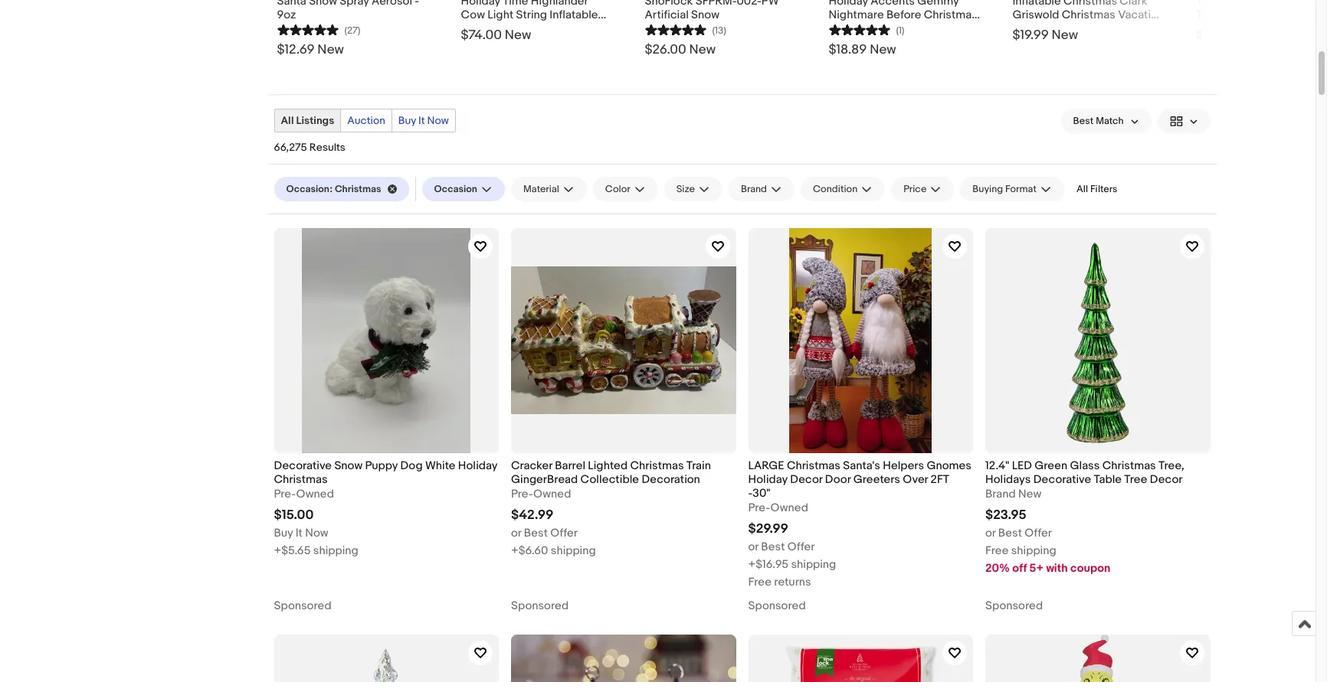 Task type: vqa. For each thing, say whether or not it's contained in the screenshot.
the "Highlander"
yes



Task type: describe. For each thing, give the bounding box(es) containing it.
format
[[1006, 183, 1037, 195]]

inflatable christmas clark griswold christmas vacation car buddy led gemmy
[[1013, 0, 1164, 36]]

white
[[425, 459, 456, 473]]

best inside dropdown button
[[1073, 115, 1094, 127]]

9oz
[[277, 8, 296, 22]]

(13) link
[[645, 22, 726, 37]]

large christmas santa's helpers gnomes holiday decor door greeters over 2ft -30" image
[[748, 228, 973, 453]]

(1)
[[896, 25, 905, 37]]

pre- inside "cracker barrel lighted christmas train gingerbread collectible decoration pre-owned $42.99 or best offer +$6.60 shipping"
[[511, 487, 533, 502]]

cracker barrel lighted christmas train gingerbread collectible decoration image
[[511, 228, 736, 453]]

aerosol
[[372, 0, 412, 8]]

spray
[[340, 0, 369, 8]]

$74.00 new
[[461, 28, 531, 43]]

material button
[[511, 177, 587, 202]]

christmas inside "large christmas santa's helpers gnomes holiday decor door greeters over 2ft -30" pre-owned $29.99 or best offer +$16.95 shipping free returns"
[[787, 459, 841, 473]]

tree
[[1125, 473, 1148, 487]]

new for $12.69 new
[[318, 42, 344, 57]]

collectible
[[581, 473, 639, 487]]

decoration
[[642, 473, 700, 487]]

1 horizontal spatial now
[[427, 114, 449, 127]]

- inside holiday time highlander cow light string inflatable figurine - brown
[[505, 21, 510, 36]]

pre- inside "large christmas santa's helpers gnomes holiday decor door greeters over 2ft -30" pre-owned $29.99 or best offer +$16.95 shipping free returns"
[[748, 501, 771, 516]]

santa snow spray aerosol - 9oz
[[277, 0, 419, 22]]

led inside '12.4" led green glass christmas tree, holidays decorative table tree decor brand new $23.95 or best offer free shipping 20% off 5+ with coupon'
[[1012, 459, 1032, 473]]

20%
[[986, 562, 1010, 576]]

(27) link
[[277, 22, 361, 37]]

or inside "large christmas santa's helpers gnomes holiday decor door greeters over 2ft -30" pre-owned $29.99 or best offer +$16.95 shipping free returns"
[[748, 540, 759, 555]]

(27)
[[345, 25, 361, 37]]

$12.69
[[277, 42, 315, 57]]

+$5.65
[[274, 544, 311, 559]]

$42.99
[[511, 508, 554, 523]]

time
[[503, 0, 528, 8]]

buying format button
[[961, 177, 1065, 202]]

pw
[[762, 0, 779, 8]]

green
[[1035, 459, 1068, 473]]

brand inside dropdown button
[[741, 183, 767, 195]]

view: gallery view image
[[1170, 113, 1198, 129]]

christmas inside decorative snow puppy dog white holiday christmas pre-owned $15.00 buy it now +$5.65 shipping
[[274, 473, 328, 487]]

free inside "large christmas santa's helpers gnomes holiday decor door greeters over 2ft -30" pre-owned $29.99 or best offer +$16.95 shipping free returns"
[[748, 576, 772, 590]]

new for $18.89 new
[[870, 42, 897, 57]]

greeters
[[854, 473, 901, 487]]

$26.00 new
[[645, 42, 716, 57]]

auction
[[347, 114, 385, 127]]

gnomes
[[927, 459, 972, 473]]

returns
[[774, 576, 811, 590]]

condition button
[[801, 177, 885, 202]]

sponsored for +$5.65
[[274, 599, 332, 614]]

$26.50 new
[[1197, 28, 1268, 43]]

new inside '12.4" led green glass christmas tree, holidays decorative table tree decor brand new $23.95 or best offer free shipping 20% off 5+ with coupon'
[[1019, 487, 1042, 502]]

christmas right occasion:
[[335, 183, 381, 195]]

offer inside "cracker barrel lighted christmas train gingerbread collectible decoration pre-owned $42.99 or best offer +$6.60 shipping"
[[551, 526, 578, 541]]

all listings
[[281, 114, 334, 127]]

decorative snow puppy dog white holiday christmas link
[[274, 459, 499, 487]]

$23.95
[[986, 508, 1027, 523]]

2ft
[[931, 473, 949, 487]]

66,275 results
[[274, 141, 346, 154]]

new for $26.00 new
[[689, 42, 716, 57]]

led inside inflatable christmas clark griswold christmas vacation car buddy led gemmy
[[1070, 21, 1090, 36]]

cow
[[461, 8, 485, 22]]

best inside '12.4" led green glass christmas tree, holidays decorative table tree decor brand new $23.95 or best offer free shipping 20% off 5+ with coupon'
[[999, 526, 1022, 541]]

decorative inside decorative snow puppy dog white holiday christmas pre-owned $15.00 buy it now +$5.65 shipping
[[274, 459, 332, 473]]

new for $19.99 new
[[1052, 28, 1078, 43]]

color button
[[593, 177, 658, 202]]

or inside "cracker barrel lighted christmas train gingerbread collectible decoration pre-owned $42.99 or best offer +$6.60 shipping"
[[511, 526, 522, 541]]

filters
[[1091, 183, 1118, 195]]

helpers
[[883, 459, 924, 473]]

$18.89
[[829, 42, 867, 57]]

santa's
[[843, 459, 881, 473]]

12.4" led green glass christmas tree, holidays decorative table tree decor link
[[986, 459, 1211, 487]]

occasion:
[[286, 183, 333, 195]]

buy it now
[[398, 114, 449, 127]]

0 vertical spatial it
[[419, 114, 425, 127]]

decorative inside '12.4" led green glass christmas tree, holidays decorative table tree decor brand new $23.95 or best offer free shipping 20% off 5+ with coupon'
[[1034, 473, 1092, 487]]

christmas up gemmy
[[1064, 0, 1117, 8]]

1 horizontal spatial buy
[[398, 114, 416, 127]]

cracker
[[511, 459, 552, 473]]

occasion button
[[422, 177, 505, 202]]

$26.50
[[1197, 28, 1238, 43]]

12.4" led green glass christmas tree, holidays decorative table tree decor brand new $23.95 or best offer free shipping 20% off 5+ with coupon
[[986, 459, 1185, 576]]

train
[[687, 459, 711, 473]]

results
[[310, 141, 346, 154]]

(13)
[[712, 25, 726, 37]]

table
[[1094, 473, 1122, 487]]

figurine
[[461, 21, 503, 36]]

christmas inside '12.4" led green glass christmas tree, holidays decorative table tree decor brand new $23.95 or best offer free shipping 20% off 5+ with coupon'
[[1103, 459, 1156, 473]]

shipping inside "cracker barrel lighted christmas train gingerbread collectible decoration pre-owned $42.99 or best offer +$6.60 shipping"
[[551, 544, 596, 559]]

gemmy
[[1092, 21, 1134, 36]]

snoflock sfprm-002-pw artificial snow link
[[645, 0, 798, 22]]

sponsored for $23.95
[[986, 599, 1043, 614]]

christmas inside "cracker barrel lighted christmas train gingerbread collectible decoration pre-owned $42.99 or best offer +$6.60 shipping"
[[630, 459, 684, 473]]

holiday for $29.99
[[748, 473, 788, 487]]

shipping inside decorative snow puppy dog white holiday christmas pre-owned $15.00 buy it now +$5.65 shipping
[[313, 544, 358, 559]]

sfprm-
[[696, 0, 737, 8]]

holiday time highlander cow light string inflatable figurine - brown
[[461, 0, 598, 36]]

tree,
[[1159, 459, 1185, 473]]

$18.89 new
[[829, 42, 897, 57]]

artificial
[[645, 8, 689, 22]]

best inside "large christmas santa's helpers gnomes holiday decor door greeters over 2ft -30" pre-owned $29.99 or best offer +$16.95 shipping free returns"
[[761, 540, 785, 555]]

snoflock sfprm-002-pw artificial snow
[[645, 0, 779, 22]]

sponsored for offer
[[511, 599, 569, 614]]

coupon
[[1071, 562, 1111, 576]]



Task type: locate. For each thing, give the bounding box(es) containing it.
0 horizontal spatial free
[[748, 576, 772, 590]]

decor right "tree" on the right bottom
[[1150, 473, 1183, 487]]

free inside '12.4" led green glass christmas tree, holidays decorative table tree decor brand new $23.95 or best offer free shipping 20% off 5+ with coupon'
[[986, 544, 1009, 559]]

$26.00
[[645, 42, 687, 57]]

inflatable
[[1013, 0, 1061, 8], [550, 8, 598, 22]]

2 horizontal spatial or
[[986, 526, 996, 541]]

0 vertical spatial brand
[[741, 183, 767, 195]]

free up 20%
[[986, 544, 1009, 559]]

christmas
[[1064, 0, 1117, 8], [1062, 8, 1116, 22], [335, 183, 381, 195], [630, 459, 684, 473], [787, 459, 841, 473], [1103, 459, 1156, 473], [274, 473, 328, 487]]

buy right auction link
[[398, 114, 416, 127]]

0 horizontal spatial owned
[[296, 487, 334, 502]]

holiday time highlander cow light string inflatable figurine - brown link
[[461, 0, 614, 36]]

string
[[516, 8, 547, 22]]

2 4.8 out of 5 stars image from the left
[[645, 22, 706, 37]]

glass
[[1070, 459, 1100, 473]]

decorative left table
[[1034, 473, 1092, 487]]

holidays
[[986, 473, 1031, 487]]

christmas left 'tree,'
[[1103, 459, 1156, 473]]

occasion: christmas link
[[274, 177, 409, 202]]

pre- up $42.99
[[511, 487, 533, 502]]

sponsored
[[274, 599, 332, 614], [511, 599, 569, 614], [748, 599, 806, 614], [986, 599, 1043, 614]]

brown
[[512, 21, 545, 36]]

3 sponsored from the left
[[748, 599, 806, 614]]

it right auction
[[419, 114, 425, 127]]

1 vertical spatial led
[[1012, 459, 1032, 473]]

new for $74.00 new
[[505, 28, 531, 43]]

1 horizontal spatial 4.8 out of 5 stars image
[[645, 22, 706, 37]]

shipping inside "large christmas santa's helpers gnomes holiday decor door greeters over 2ft -30" pre-owned $29.99 or best offer +$16.95 shipping free returns"
[[791, 558, 836, 573]]

buy
[[398, 114, 416, 127], [274, 526, 293, 541]]

2 horizontal spatial -
[[748, 487, 753, 501]]

vacation
[[1118, 8, 1164, 22]]

1 horizontal spatial brand
[[986, 487, 1016, 502]]

1 vertical spatial buy
[[274, 526, 293, 541]]

light
[[488, 8, 514, 22]]

snow left puppy
[[334, 459, 363, 473]]

2 vertical spatial -
[[748, 487, 753, 501]]

new right $26.50
[[1241, 28, 1268, 43]]

2 horizontal spatial owned
[[771, 501, 809, 516]]

pre- down 30"
[[748, 501, 771, 516]]

christmas up $15.00
[[274, 473, 328, 487]]

now down $15.00
[[305, 526, 329, 541]]

snow for decorative snow puppy dog white holiday christmas pre-owned $15.00 buy it now +$5.65 shipping
[[334, 459, 363, 473]]

0 vertical spatial led
[[1070, 21, 1090, 36]]

holiday
[[461, 0, 500, 8], [458, 459, 498, 473], [748, 473, 788, 487]]

shipping up returns
[[791, 558, 836, 573]]

best match button
[[1061, 109, 1152, 133]]

car
[[1013, 21, 1031, 36]]

buy it now link
[[392, 110, 455, 132]]

new down (13)
[[689, 42, 716, 57]]

all filters
[[1077, 183, 1118, 195]]

offer up returns
[[788, 540, 815, 555]]

0 horizontal spatial 4.8 out of 5 stars image
[[277, 22, 338, 37]]

snow inside 'snoflock sfprm-002-pw artificial snow'
[[691, 8, 720, 22]]

0 horizontal spatial or
[[511, 526, 522, 541]]

auction link
[[341, 110, 392, 132]]

all listings link
[[275, 110, 341, 132]]

size button
[[664, 177, 723, 202]]

shipping up 5+
[[1012, 544, 1057, 559]]

cracker barrel lighted christmas train gingerbread collectible decoration link
[[511, 459, 736, 487]]

$19.99
[[1013, 28, 1049, 43]]

snow for santa snow spray aerosol - 9oz
[[309, 0, 337, 8]]

christmas left clark
[[1062, 8, 1116, 22]]

offer inside '12.4" led green glass christmas tree, holidays decorative table tree decor brand new $23.95 or best offer free shipping 20% off 5+ with coupon'
[[1025, 526, 1052, 541]]

0 horizontal spatial led
[[1012, 459, 1032, 473]]

owned inside decorative snow puppy dog white holiday christmas pre-owned $15.00 buy it now +$5.65 shipping
[[296, 487, 334, 502]]

new right $19.99
[[1052, 28, 1078, 43]]

inflatable up the buddy
[[1013, 0, 1061, 8]]

1 4.8 out of 5 stars image from the left
[[277, 22, 338, 37]]

offer inside "large christmas santa's helpers gnomes holiday decor door greeters over 2ft -30" pre-owned $29.99 or best offer +$16.95 shipping free returns"
[[788, 540, 815, 555]]

1 vertical spatial all
[[1077, 183, 1088, 195]]

0 vertical spatial buy
[[398, 114, 416, 127]]

decor inside '12.4" led green glass christmas tree, holidays decorative table tree decor brand new $23.95 or best offer free shipping 20% off 5+ with coupon'
[[1150, 473, 1183, 487]]

led right the buddy
[[1070, 21, 1090, 36]]

30"
[[753, 487, 771, 501]]

0 horizontal spatial it
[[296, 526, 303, 541]]

0 vertical spatial now
[[427, 114, 449, 127]]

sponsored down +$6.60
[[511, 599, 569, 614]]

inflatable right string
[[550, 8, 598, 22]]

price button
[[892, 177, 954, 202]]

- inside "large christmas santa's helpers gnomes holiday decor door greeters over 2ft -30" pre-owned $29.99 or best offer +$16.95 shipping free returns"
[[748, 487, 753, 501]]

$74.00
[[461, 28, 502, 43]]

best up +$16.95
[[761, 540, 785, 555]]

1 horizontal spatial free
[[986, 544, 1009, 559]]

large
[[748, 459, 784, 473]]

$19.99 new
[[1013, 28, 1078, 43]]

0 horizontal spatial decorative
[[274, 459, 332, 473]]

griswold
[[1013, 8, 1060, 22]]

002-
[[737, 0, 762, 8]]

snoflock
[[645, 0, 693, 8]]

all for all filters
[[1077, 183, 1088, 195]]

holiday up figurine
[[461, 0, 500, 8]]

12.4"
[[986, 459, 1010, 473]]

best match
[[1073, 115, 1124, 127]]

0 horizontal spatial buy
[[274, 526, 293, 541]]

holiday inside "large christmas santa's helpers gnomes holiday decor door greeters over 2ft -30" pre-owned $29.99 or best offer +$16.95 shipping free returns"
[[748, 473, 788, 487]]

brand down holidays
[[986, 487, 1016, 502]]

occasion
[[434, 183, 478, 195]]

1 decor from the left
[[790, 473, 823, 487]]

holiday inside holiday time highlander cow light string inflatable figurine - brown
[[461, 0, 500, 8]]

4.8 out of 5 stars image up $12.69 new
[[277, 22, 338, 37]]

holiday right white
[[458, 459, 498, 473]]

led right 12.4"
[[1012, 459, 1032, 473]]

with
[[1047, 562, 1068, 576]]

all left the filters
[[1077, 183, 1088, 195]]

large christmas santa's helpers gnomes holiday decor door greeters over 2ft -30" pre-owned $29.99 or best offer +$16.95 shipping free returns
[[748, 459, 972, 590]]

led
[[1070, 21, 1090, 36], [1012, 459, 1032, 473]]

owned up $29.99
[[771, 501, 809, 516]]

owned
[[296, 487, 334, 502], [533, 487, 571, 502], [771, 501, 809, 516]]

4.8 out of 5 stars image for $26.00
[[645, 22, 706, 37]]

decorative up $15.00
[[274, 459, 332, 473]]

sponsored down returns
[[748, 599, 806, 614]]

12.4" led green glass christmas tree, holidays decorative table tree decor image
[[986, 228, 1211, 453]]

color
[[605, 183, 631, 195]]

pre- inside decorative snow puppy dog white holiday christmas pre-owned $15.00 buy it now +$5.65 shipping
[[274, 487, 296, 502]]

occasion: christmas
[[286, 183, 381, 195]]

over
[[903, 473, 928, 487]]

1 horizontal spatial owned
[[533, 487, 571, 502]]

0 horizontal spatial now
[[305, 526, 329, 541]]

inflatable christmas clark griswold christmas vacation car buddy led gemmy link
[[1013, 0, 1166, 36]]

0 vertical spatial all
[[281, 114, 294, 127]]

1 horizontal spatial inflatable
[[1013, 0, 1061, 8]]

all up the 66,275
[[281, 114, 294, 127]]

new down string
[[505, 28, 531, 43]]

decor inside "large christmas santa's helpers gnomes holiday decor door greeters over 2ft -30" pre-owned $29.99 or best offer +$16.95 shipping free returns"
[[790, 473, 823, 487]]

barrel
[[555, 459, 586, 473]]

brand inside '12.4" led green glass christmas tree, holidays decorative table tree decor brand new $23.95 or best offer free shipping 20% off 5+ with coupon'
[[986, 487, 1016, 502]]

4.8 out of 5 stars image for $12.69
[[277, 22, 338, 37]]

1 horizontal spatial or
[[748, 540, 759, 555]]

offer up 5+
[[1025, 526, 1052, 541]]

owned inside "cracker barrel lighted christmas train gingerbread collectible decoration pre-owned $42.99 or best offer +$6.60 shipping"
[[533, 487, 571, 502]]

sponsored down +$5.65
[[274, 599, 332, 614]]

4.8 out of 5 stars image up $26.00 new
[[645, 22, 706, 37]]

inflatable inside holiday time highlander cow light string inflatable figurine - brown
[[550, 8, 598, 22]]

or up +$16.95
[[748, 540, 759, 555]]

1 horizontal spatial it
[[419, 114, 425, 127]]

buddy
[[1034, 21, 1067, 36]]

1 horizontal spatial decor
[[1150, 473, 1183, 487]]

new for $26.50 new
[[1241, 28, 1268, 43]]

1 horizontal spatial decorative
[[1034, 473, 1092, 487]]

0 horizontal spatial decor
[[790, 473, 823, 487]]

2 decor from the left
[[1150, 473, 1183, 487]]

decorative
[[274, 459, 332, 473], [1034, 473, 1092, 487]]

shipping right +$6.60
[[551, 544, 596, 559]]

shipping right +$5.65
[[313, 544, 358, 559]]

$12.69 new
[[277, 42, 344, 57]]

0 horizontal spatial offer
[[551, 526, 578, 541]]

or inside '12.4" led green glass christmas tree, holidays decorative table tree decor brand new $23.95 or best offer free shipping 20% off 5+ with coupon'
[[986, 526, 996, 541]]

4 sponsored from the left
[[986, 599, 1043, 614]]

2 sponsored from the left
[[511, 599, 569, 614]]

clark
[[1120, 0, 1148, 8]]

1 vertical spatial free
[[748, 576, 772, 590]]

66,275
[[274, 141, 307, 154]]

owned up $15.00
[[296, 487, 334, 502]]

best down $42.99
[[524, 526, 548, 541]]

christmas left train
[[630, 459, 684, 473]]

snow inside decorative snow puppy dog white holiday christmas pre-owned $15.00 buy it now +$5.65 shipping
[[334, 459, 363, 473]]

5 out of 5 stars image
[[829, 22, 890, 37]]

holiday inside decorative snow puppy dog white holiday christmas pre-owned $15.00 buy it now +$5.65 shipping
[[458, 459, 498, 473]]

0 vertical spatial free
[[986, 544, 1009, 559]]

1 vertical spatial now
[[305, 526, 329, 541]]

5+
[[1030, 562, 1044, 576]]

1 horizontal spatial pre-
[[511, 487, 533, 502]]

1 sponsored from the left
[[274, 599, 332, 614]]

1 horizontal spatial -
[[505, 21, 510, 36]]

1 vertical spatial it
[[296, 526, 303, 541]]

2 horizontal spatial offer
[[1025, 526, 1052, 541]]

$15.00
[[274, 508, 314, 523]]

new down (1)
[[870, 42, 897, 57]]

owned down gingerbread
[[533, 487, 571, 502]]

door
[[825, 473, 851, 487]]

snow inside 'santa snow spray aerosol - 9oz'
[[309, 0, 337, 8]]

all filters button
[[1071, 177, 1124, 202]]

(1) link
[[829, 22, 905, 37]]

0 horizontal spatial all
[[281, 114, 294, 127]]

christmas right large
[[787, 459, 841, 473]]

or down $23.95
[[986, 526, 996, 541]]

decorative snow puppy dog white holiday christmas image
[[274, 228, 499, 453]]

- down large
[[748, 487, 753, 501]]

owned inside "large christmas santa's helpers gnomes holiday decor door greeters over 2ft -30" pre-owned $29.99 or best offer +$16.95 shipping free returns"
[[771, 501, 809, 516]]

4.8 out of 5 stars image
[[277, 22, 338, 37], [645, 22, 706, 37]]

0 horizontal spatial pre-
[[274, 487, 296, 502]]

0 horizontal spatial brand
[[741, 183, 767, 195]]

pre- up $15.00
[[274, 487, 296, 502]]

offer down $42.99
[[551, 526, 578, 541]]

material
[[523, 183, 559, 195]]

1 horizontal spatial led
[[1070, 21, 1090, 36]]

- right aerosol
[[415, 0, 419, 8]]

0 vertical spatial -
[[415, 0, 419, 8]]

- left brown
[[505, 21, 510, 36]]

listings
[[296, 114, 334, 127]]

best left match
[[1073, 115, 1094, 127]]

brand right the size dropdown button
[[741, 183, 767, 195]]

holiday for $15.00
[[458, 459, 498, 473]]

2 horizontal spatial pre-
[[748, 501, 771, 516]]

now inside decorative snow puppy dog white holiday christmas pre-owned $15.00 buy it now +$5.65 shipping
[[305, 526, 329, 541]]

1 vertical spatial -
[[505, 21, 510, 36]]

inflatable inside inflatable christmas clark griswold christmas vacation car buddy led gemmy
[[1013, 0, 1061, 8]]

price
[[904, 183, 927, 195]]

shipping inside '12.4" led green glass christmas tree, holidays decorative table tree decor brand new $23.95 or best offer free shipping 20% off 5+ with coupon'
[[1012, 544, 1057, 559]]

new down holidays
[[1019, 487, 1042, 502]]

snow up "(27)" link
[[309, 0, 337, 8]]

brand button
[[729, 177, 795, 202]]

$29.99
[[748, 522, 789, 537]]

or up +$6.60
[[511, 526, 522, 541]]

best
[[1073, 115, 1094, 127], [524, 526, 548, 541], [999, 526, 1022, 541], [761, 540, 785, 555]]

all for all listings
[[281, 114, 294, 127]]

free down +$16.95
[[748, 576, 772, 590]]

now up occasion
[[427, 114, 449, 127]]

offer
[[551, 526, 578, 541], [1025, 526, 1052, 541], [788, 540, 815, 555]]

it inside decorative snow puppy dog white holiday christmas pre-owned $15.00 buy it now +$5.65 shipping
[[296, 526, 303, 541]]

buy up +$5.65
[[274, 526, 293, 541]]

1 horizontal spatial all
[[1077, 183, 1088, 195]]

snow
[[309, 0, 337, 8], [691, 8, 720, 22], [334, 459, 363, 473]]

decor left door
[[790, 473, 823, 487]]

highlander
[[531, 0, 588, 8]]

+$6.60
[[511, 544, 548, 559]]

buying
[[973, 183, 1003, 195]]

best down $23.95
[[999, 526, 1022, 541]]

1 horizontal spatial offer
[[788, 540, 815, 555]]

holiday up $29.99
[[748, 473, 788, 487]]

new down "(27)" link
[[318, 42, 344, 57]]

sponsored for pre-
[[748, 599, 806, 614]]

- inside 'santa snow spray aerosol - 9oz'
[[415, 0, 419, 8]]

buy inside decorative snow puppy dog white holiday christmas pre-owned $15.00 buy it now +$5.65 shipping
[[274, 526, 293, 541]]

decorative snow puppy dog white holiday christmas pre-owned $15.00 buy it now +$5.65 shipping
[[274, 459, 498, 559]]

puppy
[[365, 459, 398, 473]]

all inside button
[[1077, 183, 1088, 195]]

0 horizontal spatial -
[[415, 0, 419, 8]]

+$16.95
[[748, 558, 789, 573]]

1 vertical spatial brand
[[986, 487, 1016, 502]]

it down $15.00
[[296, 526, 303, 541]]

0 horizontal spatial inflatable
[[550, 8, 598, 22]]

snow up (13)
[[691, 8, 720, 22]]

best inside "cracker barrel lighted christmas train gingerbread collectible decoration pre-owned $42.99 or best offer +$6.60 shipping"
[[524, 526, 548, 541]]

match
[[1096, 115, 1124, 127]]

sponsored down off
[[986, 599, 1043, 614]]



